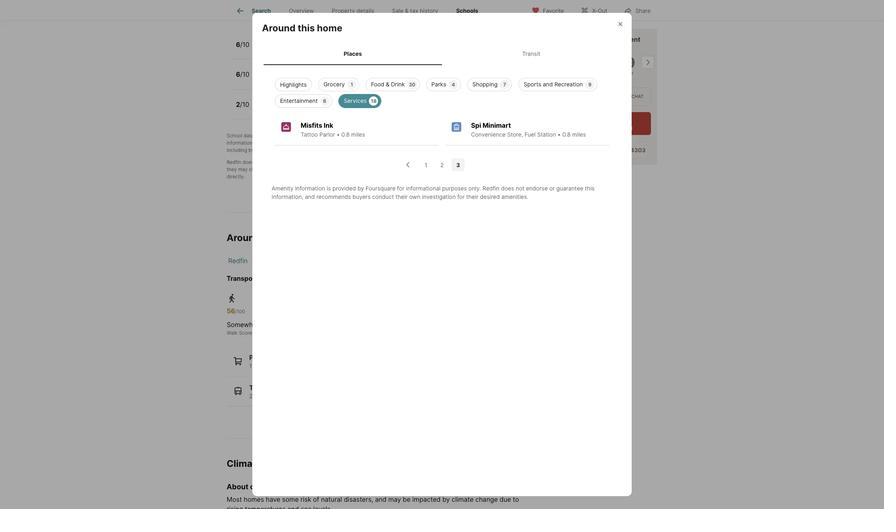 Task type: locate. For each thing, give the bounding box(es) containing it.
0 horizontal spatial places
[[249, 354, 270, 362]]

0 horizontal spatial investigation
[[367, 140, 396, 146]]

0 horizontal spatial 4
[[319, 363, 323, 370]]

2 for 2
[[441, 162, 444, 168]]

1 horizontal spatial guarantee
[[557, 185, 584, 192]]

12:00
[[612, 126, 624, 132]]

2 miles from the left
[[573, 131, 586, 138]]

6 for 6 /10 public, 6-8 • serves this home • 2.2mi
[[236, 70, 240, 78]]

places up 2.2mi
[[344, 50, 362, 57]]

via
[[608, 94, 616, 99]]

places
[[344, 50, 362, 57], [249, 354, 270, 362]]

school down convenience
[[483, 140, 498, 146]]

0 vertical spatial does
[[243, 159, 254, 165]]

1 horizontal spatial or
[[477, 140, 482, 146]]

information
[[227, 140, 253, 146], [295, 185, 325, 192]]

purposes
[[442, 185, 467, 192]]

property details
[[332, 7, 374, 14]]

desired inside first step, and conduct their own investigation to determine their desired schools or school districts, including by contacting and visiting the schools themselves.
[[440, 140, 457, 146]]

0 horizontal spatial guarantee
[[290, 159, 313, 165]]

endorse
[[264, 159, 283, 165], [526, 185, 548, 192]]

provided down accurate.
[[333, 185, 356, 192]]

school down grocery
[[327, 97, 349, 105]]

overview tab
[[280, 1, 323, 21]]

schools tab
[[448, 1, 488, 21]]

2 inside button
[[441, 162, 444, 168]]

0 vertical spatial places
[[344, 50, 362, 57]]

1 vertical spatial endorse
[[526, 185, 548, 192]]

be left impacted
[[403, 496, 411, 504]]

0 vertical spatial 2
[[236, 100, 240, 108]]

provided for data
[[260, 133, 280, 139]]

may left impacted
[[389, 496, 401, 504]]

1 vertical spatial tab list
[[262, 42, 622, 65]]

1 left 'grocery,'
[[249, 363, 252, 370]]

• inside spi minimart convenience store, fuel station • 0.8 miles
[[558, 131, 561, 138]]

boundaries
[[388, 159, 413, 165]]

risks
[[264, 458, 286, 470], [278, 483, 295, 491]]

and down the redfin does not endorse or guarantee this information.
[[267, 167, 276, 173]]

places inside "places" 'tab'
[[344, 50, 362, 57]]

1 vertical spatial 6
[[236, 70, 240, 78]]

e
[[308, 275, 312, 283]]

6 /10 public, 6-8 • serves this home • 2.2mi
[[236, 70, 361, 83]]

greatschools summary rating
[[227, 12, 308, 19]]

0 horizontal spatial 1
[[249, 363, 252, 370]]

provided for information
[[333, 185, 356, 192]]

serves inside 6 /10 public, 6-8 • serves this home • 2.2mi
[[294, 76, 312, 83]]

1 horizontal spatial transit
[[522, 50, 541, 57]]

greatschools
[[227, 12, 263, 19], [289, 133, 319, 139], [480, 133, 510, 139]]

amenities.
[[502, 193, 529, 200]]

0 horizontal spatial transit
[[249, 384, 271, 392]]

9-
[[278, 106, 284, 113]]

0 horizontal spatial buyers
[[353, 193, 371, 200]]

0 vertical spatial is
[[255, 133, 259, 139]]

2 horizontal spatial be
[[450, 159, 456, 165]]

transit tab
[[442, 44, 621, 64]]

change inside school service boundaries are intended to be used as a reference only; they may change and are not
[[249, 167, 266, 173]]

0 vertical spatial 6
[[236, 40, 240, 49]]

enrollment
[[395, 167, 419, 173]]

are up enrollment in the top left of the page
[[414, 159, 422, 165]]

fuel
[[525, 131, 536, 138]]

buyers down foursquare
[[353, 193, 371, 200]]

and down some
[[288, 506, 299, 509]]

and left renters
[[443, 133, 451, 139]]

1 miles from the left
[[351, 131, 365, 138]]

1 vertical spatial not
[[286, 167, 293, 173]]

redfin right with
[[575, 35, 595, 43]]

3 public, from the top
[[259, 106, 276, 113]]

0 horizontal spatial as
[[281, 140, 286, 146]]

0 horizontal spatial 0.8
[[342, 131, 350, 138]]

premier
[[597, 35, 621, 43]]

redfin right only.
[[483, 185, 500, 192]]

/10 inside 6 /10 public, prek-5 • serves this home • 0.8mi
[[240, 40, 250, 49]]

0 horizontal spatial 2
[[236, 100, 240, 108]]

0 vertical spatial as
[[281, 140, 286, 146]]

greatschools up step,
[[289, 133, 319, 139]]

conduct inside first step, and conduct their own investigation to determine their desired schools or school districts, including by contacting and visiting the schools themselves.
[[324, 140, 343, 146]]

tour left with
[[538, 35, 553, 43]]

transit inside tab
[[522, 50, 541, 57]]

own down informational
[[410, 193, 421, 200]]

1 up services at the left top of page
[[351, 82, 353, 88]]

transit for transit
[[522, 50, 541, 57]]

0 vertical spatial &
[[405, 7, 409, 14]]

1 vertical spatial recommends
[[317, 193, 351, 200]]

1 vertical spatial public,
[[259, 76, 276, 83]]

search
[[252, 7, 271, 14]]

endorse up amenities.
[[526, 185, 548, 192]]

& inside 'around this home' "dialog"
[[386, 81, 390, 88]]

tour via video chat list box
[[538, 88, 651, 106]]

this inside the mckinley senior high school public, 9-12 • serves this home • 0.9mi
[[316, 106, 326, 113]]

/10 for 6 /10 public, prek-5 • serves this home • 0.8mi
[[240, 40, 250, 49]]

/10 for 6 /10 public, 6-8 • serves this home • 2.2mi
[[240, 70, 250, 78]]

redfin inside amenity information is provided by foursquare for informational purposes only. redfin does not endorse or guarantee this information, and recommends buyers conduct their own investigation for their desired amenities.
[[483, 185, 500, 192]]

this inside 6 /10 public, 6-8 • serves this home • 2.2mi
[[314, 76, 323, 83]]

1 horizontal spatial information
[[295, 185, 325, 192]]

2 0.8 from the left
[[563, 131, 571, 138]]

0 horizontal spatial is
[[255, 133, 259, 139]]

0.8
[[342, 131, 350, 138], [563, 131, 571, 138]]

serves right 8
[[294, 76, 312, 83]]

next
[[557, 126, 567, 132]]

tour inside list box
[[595, 94, 607, 99]]

6 /10 public, prek-5 • serves this home • 0.8mi
[[236, 40, 369, 53]]

own
[[356, 140, 366, 146], [410, 193, 421, 200]]

0 vertical spatial investigation
[[367, 140, 396, 146]]

&
[[405, 7, 409, 14], [386, 81, 390, 88]]

1 inside button
[[425, 162, 428, 168]]

change inside "most homes have some risk of natural disasters, and may be impacted by climate change due to rising temperatures and sea levels."
[[476, 496, 498, 504]]

desired down renters
[[440, 140, 457, 146]]

6 up the 2 /10
[[236, 70, 240, 78]]

schools down , at left
[[317, 147, 335, 153]]

grocery,
[[254, 363, 275, 370]]

/10 inside 6 /10 public, 6-8 • serves this home • 2.2mi
[[240, 70, 250, 78]]

dr
[[348, 275, 355, 283]]

risks up some
[[278, 483, 295, 491]]

0 vertical spatial 4
[[452, 82, 455, 88]]

greatschools left summary
[[227, 12, 263, 19]]

schools down renters
[[458, 140, 476, 146]]

1 public, from the top
[[259, 46, 276, 53]]

26
[[277, 363, 284, 370]]

may inside "most homes have some risk of natural disasters, and may be impacted by climate change due to rising temperatures and sea levels."
[[389, 496, 401, 504]]

and inside school service boundaries are intended to be used as a reference only; they may change and are not
[[267, 167, 276, 173]]

this inside 6 /10 public, prek-5 • serves this home • 0.8mi
[[322, 46, 332, 53]]

1 horizontal spatial provided
[[333, 185, 356, 192]]

be inside "most homes have some risk of natural disasters, and may be impacted by climate change due to rising temperatures and sea levels."
[[403, 496, 411, 504]]

0 horizontal spatial the
[[309, 147, 316, 153]]

0.8 right station
[[563, 131, 571, 138]]

tab list containing places
[[262, 42, 622, 65]]

are down the redfin does not endorse or guarantee this information.
[[277, 167, 284, 173]]

transportation near 1637 e lakeshore dr
[[227, 275, 355, 283]]

1 vertical spatial does
[[501, 185, 514, 192]]

not inside school service boundaries are intended to be used as a reference only; they may change and are not
[[286, 167, 293, 173]]

may
[[238, 167, 248, 173], [389, 496, 401, 504]]

natural
[[321, 496, 342, 504]]

own inside first step, and conduct their own investigation to determine their desired schools or school districts, including by contacting and visiting the schools themselves.
[[356, 140, 366, 146]]

directly.
[[227, 174, 245, 180]]

as right ratings
[[281, 140, 286, 146]]

transit
[[522, 50, 541, 57], [249, 384, 271, 392]]

0 horizontal spatial own
[[356, 140, 366, 146]]

•
[[297, 46, 301, 53], [350, 46, 353, 53], [289, 76, 292, 83], [341, 76, 345, 83], [292, 106, 295, 113], [344, 106, 347, 113], [337, 131, 340, 138], [558, 131, 561, 138]]

serves inside 6 /10 public, prek-5 • serves this home • 0.8mi
[[302, 46, 320, 53]]

contact
[[443, 167, 461, 173]]

1 horizontal spatial may
[[389, 496, 401, 504]]

transit up 201,
[[249, 384, 271, 392]]

investigation down informational
[[422, 193, 456, 200]]

0 horizontal spatial conduct
[[324, 140, 343, 146]]

1 horizontal spatial climate
[[452, 496, 474, 504]]

misfits ink tattoo parlor • 0.8 miles
[[301, 122, 365, 138]]

0 horizontal spatial provided
[[260, 133, 280, 139]]

change for and
[[249, 167, 266, 173]]

• right station
[[558, 131, 561, 138]]

1 /10 from the top
[[240, 40, 250, 49]]

information inside , a nonprofit organization. redfin recommends buyers and renters use greatschools information and ratings as a
[[227, 140, 253, 146]]

29
[[617, 54, 636, 72]]

around this home up redfin link
[[227, 233, 307, 244]]

1 horizontal spatial endorse
[[526, 185, 548, 192]]

school service boundaries are intended to be used as a reference only; they may change and are not
[[227, 159, 515, 173]]

homes
[[244, 496, 264, 504]]

school inside school service boundaries are intended to be used as a reference only; they may change and are not
[[353, 159, 368, 165]]

2 vertical spatial be
[[403, 496, 411, 504]]

investigation
[[367, 140, 396, 146], [422, 193, 456, 200]]

to
[[397, 140, 402, 146], [445, 159, 449, 165], [322, 167, 327, 173], [513, 496, 519, 504]]

not inside amenity information is provided by foursquare for informational purposes only. redfin does not endorse or guarantee this information, and recommends buyers conduct their own investigation for their desired amenities.
[[516, 185, 525, 192]]

change for due
[[476, 496, 498, 504]]

x-out button
[[574, 2, 615, 18]]

risks up about climate risks
[[264, 458, 286, 470]]

be inside school service boundaries are intended to be used as a reference only; they may change and are not
[[450, 159, 456, 165]]

school for school service boundaries are intended to be used as a reference only; they may change and are not
[[353, 159, 368, 165]]

high
[[311, 97, 326, 105]]

1 horizontal spatial investigation
[[422, 193, 456, 200]]

summary
[[264, 12, 289, 19]]

not up amenities.
[[516, 185, 525, 192]]

6 for 6
[[323, 98, 327, 104]]

• right parlor
[[337, 131, 340, 138]]

be down information.
[[328, 167, 334, 173]]

2 /10 from the top
[[240, 70, 250, 78]]

1 horizontal spatial conduct
[[372, 193, 394, 200]]

& for sale
[[405, 7, 409, 14]]

2 horizontal spatial greatschools
[[480, 133, 510, 139]]

climate risks
[[227, 458, 286, 470]]

public, down mckinley
[[259, 106, 276, 113]]

0 horizontal spatial miles
[[351, 131, 365, 138]]

1 horizontal spatial &
[[405, 7, 409, 14]]

1 vertical spatial around this home
[[227, 233, 307, 244]]

places inside places 1 grocery, 26 restaurants, 4 parks
[[249, 354, 270, 362]]

1 vertical spatial investigation
[[422, 193, 456, 200]]

public, inside 6 /10 public, 6-8 • serves this home • 2.2mi
[[259, 76, 276, 83]]

0 vertical spatial recommends
[[395, 133, 425, 139]]

2 public, from the top
[[259, 76, 276, 83]]

1 vertical spatial transit
[[249, 384, 271, 392]]

1 vertical spatial may
[[389, 496, 401, 504]]

1 vertical spatial be
[[328, 167, 334, 173]]

be left 3
[[450, 159, 456, 165]]

miles right next
[[573, 131, 586, 138]]

climate up homes
[[250, 483, 276, 491]]

does down 'including'
[[243, 159, 254, 165]]

step,
[[302, 140, 313, 146]]

0 vertical spatial are
[[414, 159, 422, 165]]

1 vertical spatial conduct
[[372, 193, 394, 200]]

provided up ratings
[[260, 133, 280, 139]]

information down guaranteed
[[295, 185, 325, 192]]

1 vertical spatial 1
[[425, 162, 428, 168]]

6 for 6 /10 public, prek-5 • serves this home • 0.8mi
[[236, 40, 240, 49]]

change left due at right
[[476, 496, 498, 504]]

0 vertical spatial not
[[255, 159, 263, 165]]

school data is provided by greatschools
[[227, 133, 319, 139]]

• right 8
[[289, 76, 292, 83]]

1 horizontal spatial for
[[458, 193, 465, 200]]

2 vertical spatial school
[[353, 159, 368, 165]]

redfin link
[[228, 257, 248, 265]]

home inside 6 /10 public, 6-8 • serves this home • 2.2mi
[[325, 76, 340, 83]]

1 vertical spatial /10
[[240, 70, 250, 78]]

first step, and conduct their own investigation to determine their desired schools or school districts, including by contacting and visiting the schools themselves.
[[227, 140, 519, 153]]

to down information.
[[322, 167, 327, 173]]

list box containing grocery
[[269, 75, 616, 108]]

4 right parks at the top
[[452, 82, 455, 88]]

redfin does not endorse or guarantee this information.
[[227, 159, 351, 165]]

& for food
[[386, 81, 390, 88]]

4303
[[631, 147, 646, 154]]

this inside the around this home element
[[298, 22, 315, 34]]

0 horizontal spatial tour
[[538, 35, 553, 43]]

video
[[617, 94, 631, 99]]

the inside first step, and conduct their own investigation to determine their desired schools or school districts, including by contacting and visiting the schools themselves.
[[309, 147, 316, 153]]

option
[[538, 88, 590, 106]]

or inside amenity information is provided by foursquare for informational purposes only. redfin does not endorse or guarantee this information, and recommends buyers conduct their own investigation for their desired amenities.
[[550, 185, 555, 192]]

use
[[470, 133, 478, 139]]

1 horizontal spatial are
[[414, 159, 422, 165]]

2 /10
[[236, 100, 249, 108]]

4 inside places 1 grocery, 26 restaurants, 4 parks
[[319, 363, 323, 370]]

tour left the via
[[595, 94, 607, 99]]

• left 2.2mi
[[341, 76, 345, 83]]

1 left 2 button
[[425, 162, 428, 168]]

& inside tab
[[405, 7, 409, 14]]

1 vertical spatial as
[[470, 159, 475, 165]]

0.8 inside spi minimart convenience store, fuel station • 0.8 miles
[[563, 131, 571, 138]]

2 left 3
[[441, 162, 444, 168]]

contacting
[[256, 147, 280, 153]]

places up 'grocery,'
[[249, 354, 270, 362]]

0 vertical spatial be
[[450, 159, 456, 165]]

1 vertical spatial is
[[327, 185, 331, 192]]

share
[[636, 7, 651, 14]]

accurate.
[[335, 167, 357, 173]]

/10 left mckinley
[[240, 100, 249, 108]]

desired inside amenity information is provided by foursquare for informational purposes only. redfin does not endorse or guarantee this information, and recommends buyers conduct their own investigation for their desired amenities.
[[480, 193, 500, 200]]

is right data
[[255, 133, 259, 139]]

does inside amenity information is provided by foursquare for informational purposes only. redfin does not endorse or guarantee this information, and recommends buyers conduct their own investigation for their desired amenities.
[[501, 185, 514, 192]]

transit inside transit 201, 202, megabus
[[249, 384, 271, 392]]

some
[[282, 496, 299, 504]]

0.8 inside misfits ink tattoo parlor • 0.8 miles
[[342, 131, 350, 138]]

1 horizontal spatial as
[[470, 159, 475, 165]]

1 horizontal spatial does
[[501, 185, 514, 192]]

tour for tour with a redfin premier agent
[[538, 35, 553, 43]]

1 vertical spatial 2
[[441, 162, 444, 168]]

0 vertical spatial transit
[[522, 50, 541, 57]]

intended
[[423, 159, 443, 165]]

1 vertical spatial climate
[[452, 496, 474, 504]]

2 horizontal spatial school
[[353, 159, 368, 165]]

2 horizontal spatial 1
[[425, 162, 428, 168]]

1 horizontal spatial 0.8
[[563, 131, 571, 138]]

data
[[244, 133, 254, 139]]

0 horizontal spatial around
[[227, 233, 260, 244]]

nonprofit
[[326, 133, 347, 139]]

, a nonprofit organization. redfin recommends buyers and renters use greatschools information and ratings as a
[[227, 133, 510, 146]]

buyers up determine
[[426, 133, 441, 139]]

serves right 5
[[302, 46, 320, 53]]

serves down senior
[[296, 106, 315, 113]]

organization.
[[348, 133, 378, 139]]

about climate risks
[[227, 483, 295, 491]]

serves
[[302, 46, 320, 53], [294, 76, 312, 83], [296, 106, 315, 113]]

public, left 'prek-'
[[259, 46, 276, 53]]

1 button
[[420, 158, 433, 171]]

to left determine
[[397, 140, 402, 146]]

tab list
[[227, 0, 494, 21], [262, 42, 622, 65]]

2 for 2 /10
[[236, 100, 240, 108]]

0 horizontal spatial may
[[238, 167, 248, 173]]

disasters,
[[344, 496, 374, 504]]

1 vertical spatial &
[[386, 81, 390, 88]]

climate right impacted
[[452, 496, 474, 504]]

school left data
[[227, 133, 242, 139]]

around down summary
[[262, 22, 296, 34]]

6 inside 6 /10 public, 6-8 • serves this home • 2.2mi
[[236, 70, 240, 78]]

and right information,
[[305, 193, 315, 200]]

29 sunday
[[617, 54, 636, 76]]

1 horizontal spatial 4
[[452, 82, 455, 88]]

places for places
[[344, 50, 362, 57]]

not down the redfin does not endorse or guarantee this information.
[[286, 167, 293, 173]]

history
[[420, 7, 439, 14]]

the down used at the right
[[462, 167, 469, 173]]

sports
[[524, 81, 542, 88]]

as inside , a nonprofit organization. redfin recommends buyers and renters use greatschools information and ratings as a
[[281, 140, 286, 146]]

is down information.
[[327, 185, 331, 192]]

around inside "dialog"
[[262, 22, 296, 34]]

4 inside 'around this home' "dialog"
[[452, 82, 455, 88]]

& left "tax"
[[405, 7, 409, 14]]

0 horizontal spatial change
[[249, 167, 266, 173]]

None button
[[543, 45, 576, 80], [579, 45, 611, 79], [614, 45, 647, 79], [543, 45, 576, 80], [579, 45, 611, 79], [614, 45, 647, 79]]

0 vertical spatial may
[[238, 167, 248, 173]]

0 vertical spatial change
[[249, 167, 266, 173]]

may up the directly.
[[238, 167, 248, 173]]

is inside amenity information is provided by foursquare for informational purposes only. redfin does not endorse or guarantee this information, and recommends buyers conduct their own investigation for their desired amenities.
[[327, 185, 331, 192]]

list box
[[269, 75, 616, 108]]

their down only.
[[467, 193, 479, 200]]

around up redfin link
[[227, 233, 260, 244]]

1 horizontal spatial schools
[[458, 140, 476, 146]]

information.
[[324, 159, 351, 165]]

1 vertical spatial serves
[[294, 76, 312, 83]]

6 inside 'around this home' "dialog"
[[323, 98, 327, 104]]

public, inside 6 /10 public, prek-5 • serves this home • 0.8mi
[[259, 46, 276, 53]]

conduct down foursquare
[[372, 193, 394, 200]]

1 horizontal spatial be
[[403, 496, 411, 504]]

around this home down 'rating' on the left top of page
[[262, 22, 343, 34]]

sale & tax history
[[392, 7, 439, 14]]

desired down only.
[[480, 193, 500, 200]]

next available: today at 12:00 pm button
[[538, 112, 651, 135]]

0 horizontal spatial information
[[227, 140, 253, 146]]

& right food
[[386, 81, 390, 88]]

public, left 6-
[[259, 76, 276, 83]]

2 left mckinley
[[236, 100, 240, 108]]

to right due at right
[[513, 496, 519, 504]]

1 vertical spatial change
[[476, 496, 498, 504]]

information up 'including'
[[227, 140, 253, 146]]

provided inside amenity information is provided by foursquare for informational purposes only. redfin does not endorse or guarantee this information, and recommends buyers conduct their own investigation for their desired amenities.
[[333, 185, 356, 192]]

a
[[570, 35, 573, 43], [322, 133, 325, 139], [287, 140, 290, 146], [477, 159, 479, 165]]

tab list inside 'around this home' "dialog"
[[262, 42, 622, 65]]

public, for 6 /10 public, prek-5 • serves this home • 0.8mi
[[259, 46, 276, 53]]

6 inside 6 /10 public, prek-5 • serves this home • 0.8mi
[[236, 40, 240, 49]]

to up contact
[[445, 159, 449, 165]]

recommends down accurate.
[[317, 193, 351, 200]]

buyers inside , a nonprofit organization. redfin recommends buyers and renters use greatschools information and ratings as a
[[426, 133, 441, 139]]

serves inside the mckinley senior high school public, 9-12 • serves this home • 0.9mi
[[296, 106, 315, 113]]

by
[[282, 133, 287, 139], [249, 147, 254, 153], [358, 185, 364, 192], [443, 496, 450, 504]]

by inside amenity information is provided by foursquare for informational purposes only. redfin does not endorse or guarantee this information, and recommends buyers conduct their own investigation for their desired amenities.
[[358, 185, 364, 192]]

sale & tax history tab
[[383, 1, 448, 21]]

1 0.8 from the left
[[342, 131, 350, 138]]

6 down search link
[[236, 40, 240, 49]]

miles
[[351, 131, 365, 138], [573, 131, 586, 138]]

miles up the themselves.
[[351, 131, 365, 138]]

0 horizontal spatial be
[[328, 167, 334, 173]]

greatschools down the minimart
[[480, 133, 510, 139]]

0 vertical spatial conduct
[[324, 140, 343, 146]]

serves for 6 /10 public, 6-8 • serves this home • 2.2mi
[[294, 76, 312, 83]]

the down step,
[[309, 147, 316, 153]]

1 vertical spatial tour
[[595, 94, 607, 99]]

around
[[262, 22, 296, 34], [227, 233, 260, 244]]

home inside 6 /10 public, prek-5 • serves this home • 0.8mi
[[333, 46, 348, 53]]

1
[[351, 82, 353, 88], [425, 162, 428, 168], [249, 363, 252, 370]]

change down contacting
[[249, 167, 266, 173]]

out
[[598, 7, 608, 14]]

1 vertical spatial guarantee
[[557, 185, 584, 192]]

places for places 1 grocery, 26 restaurants, 4 parks
[[249, 354, 270, 362]]

investigation up the service
[[367, 140, 396, 146]]

3 /10 from the top
[[240, 100, 249, 108]]

1 horizontal spatial desired
[[480, 193, 500, 200]]

levels.
[[313, 506, 332, 509]]

conduct down nonprofit on the top
[[324, 140, 343, 146]]

4 left parks
[[319, 363, 323, 370]]

2 vertical spatial serves
[[296, 106, 315, 113]]



Task type: describe. For each thing, give the bounding box(es) containing it.
most
[[227, 496, 242, 504]]

0 horizontal spatial greatschools
[[227, 12, 263, 19]]

0.9mi
[[349, 106, 363, 113]]

0 vertical spatial guarantee
[[290, 159, 313, 165]]

due
[[500, 496, 511, 504]]

1 vertical spatial or
[[284, 159, 289, 165]]

a left first
[[287, 140, 290, 146]]

0 vertical spatial risks
[[264, 458, 286, 470]]

search link
[[236, 6, 271, 16]]

to inside guaranteed to be accurate. to verify school enrollment eligibility, contact the school district directly.
[[322, 167, 327, 173]]

redfin up they
[[227, 159, 241, 165]]

buyers inside amenity information is provided by foursquare for informational purposes only. redfin does not endorse or guarantee this information, and recommends buyers conduct their own investigation for their desired amenities.
[[353, 193, 371, 200]]

senior
[[289, 97, 310, 105]]

pm
[[626, 126, 633, 132]]

property
[[332, 7, 355, 14]]

a inside school service boundaries are intended to be used as a reference only; they may change and are not
[[477, 159, 479, 165]]

greatschools inside , a nonprofit organization. redfin recommends buyers and renters use greatschools information and ratings as a
[[480, 133, 510, 139]]

district
[[487, 167, 503, 173]]

information inside amenity information is provided by foursquare for informational purposes only. redfin does not endorse or guarantee this information, and recommends buyers conduct their own investigation for their desired amenities.
[[295, 185, 325, 192]]

56 /100
[[227, 307, 245, 315]]

redfin up transportation
[[228, 257, 248, 265]]

around this home dialog
[[253, 13, 632, 497]]

0 horizontal spatial endorse
[[264, 159, 283, 165]]

0.8mi
[[355, 46, 369, 53]]

30
[[409, 82, 416, 88]]

to inside school service boundaries are intended to be used as a reference only; they may change and are not
[[445, 159, 449, 165]]

their right determine
[[428, 140, 438, 146]]

tab list containing search
[[227, 0, 494, 21]]

list box inside 'around this home' "dialog"
[[269, 75, 616, 108]]

0 horizontal spatial does
[[243, 159, 254, 165]]

favorite button
[[525, 2, 571, 18]]

ratings
[[264, 140, 280, 146]]

recommends inside , a nonprofit organization. redfin recommends buyers and renters use greatschools information and ratings as a
[[395, 133, 425, 139]]

• left 0.9mi
[[344, 106, 347, 113]]

spi
[[471, 122, 481, 130]]

and right the disasters,
[[375, 496, 387, 504]]

and right sports
[[543, 81, 553, 88]]

somewhat walkable walk score ®
[[227, 321, 288, 336]]

,
[[319, 133, 321, 139]]

store,
[[508, 131, 523, 138]]

0 vertical spatial climate
[[250, 483, 276, 491]]

is for data
[[255, 133, 259, 139]]

201,
[[249, 393, 260, 400]]

most homes have some risk of natural disasters, and may be impacted by climate change due to rising temperatures and sea levels.
[[227, 496, 519, 509]]

and down , at left
[[315, 140, 323, 146]]

prek-
[[278, 46, 292, 53]]

score
[[239, 330, 252, 336]]

• inside misfits ink tattoo parlor • 0.8 miles
[[337, 131, 340, 138]]

240-
[[617, 147, 631, 154]]

first
[[292, 140, 301, 146]]

be inside guaranteed to be accurate. to verify school enrollment eligibility, contact the school district directly.
[[328, 167, 334, 173]]

miles inside spi minimart convenience store, fuel station • 0.8 miles
[[573, 131, 586, 138]]

a right with
[[570, 35, 573, 43]]

by inside first step, and conduct their own investigation to determine their desired schools or school districts, including by contacting and visiting the schools themselves.
[[249, 147, 254, 153]]

mckinley
[[259, 97, 288, 105]]

• left 0.8mi
[[350, 46, 353, 53]]

12
[[284, 106, 290, 113]]

food & drink 30
[[371, 81, 416, 88]]

school inside first step, and conduct their own investigation to determine their desired schools or school districts, including by contacting and visiting the schools themselves.
[[483, 140, 498, 146]]

or inside first step, and conduct their own investigation to determine their desired schools or school districts, including by contacting and visiting the schools themselves.
[[477, 140, 482, 146]]

own inside amenity information is provided by foursquare for informational purposes only. redfin does not endorse or guarantee this information, and recommends buyers conduct their own investigation for their desired amenities.
[[410, 193, 421, 200]]

0 vertical spatial schools
[[458, 140, 476, 146]]

informational
[[406, 185, 441, 192]]

school inside the mckinley senior high school public, 9-12 • serves this home • 0.9mi
[[327, 97, 349, 105]]

/100
[[235, 309, 245, 315]]

public, inside the mckinley senior high school public, 9-12 • serves this home • 0.9mi
[[259, 106, 276, 113]]

conduct inside amenity information is provided by foursquare for informational purposes only. redfin does not endorse or guarantee this information, and recommends buyers conduct their own investigation for their desired amenities.
[[372, 193, 394, 200]]

this inside amenity information is provided by foursquare for informational purposes only. redfin does not endorse or guarantee this information, and recommends buyers conduct their own investigation for their desired amenities.
[[585, 185, 595, 192]]

shopping
[[473, 81, 498, 88]]

school down "reference"
[[471, 167, 486, 173]]

their up the themselves.
[[344, 140, 355, 146]]

property details tab
[[323, 1, 383, 21]]

tattoo
[[301, 131, 318, 138]]

home inside the around this home element
[[317, 22, 343, 34]]

parlor
[[320, 131, 335, 138]]

foursquare
[[366, 185, 396, 192]]

recommends inside amenity information is provided by foursquare for informational purposes only. redfin does not endorse or guarantee this information, and recommends buyers conduct their own investigation for their desired amenities.
[[317, 193, 351, 200]]

districts,
[[499, 140, 519, 146]]

agent
[[623, 35, 641, 43]]

mckinley senior high school public, 9-12 • serves this home • 0.9mi
[[259, 97, 363, 113]]

investigation inside amenity information is provided by foursquare for informational purposes only. redfin does not endorse or guarantee this information, and recommends buyers conduct their own investigation for their desired amenities.
[[422, 193, 456, 200]]

1637
[[291, 275, 307, 283]]

around this home element
[[262, 13, 352, 34]]

drink
[[391, 81, 405, 88]]

parks
[[432, 81, 447, 88]]

around this home inside the around this home element
[[262, 22, 343, 34]]

near
[[275, 275, 290, 283]]

9
[[589, 82, 592, 88]]

home inside the mckinley senior high school public, 9-12 • serves this home • 0.9mi
[[328, 106, 342, 113]]

convenience
[[471, 131, 506, 138]]

rising
[[227, 506, 243, 509]]

/10 for 2 /10
[[240, 100, 249, 108]]

endorse inside amenity information is provided by foursquare for informational purposes only. redfin does not endorse or guarantee this information, and recommends buyers conduct their own investigation for their desired amenities.
[[526, 185, 548, 192]]

determine
[[403, 140, 427, 146]]

may inside school service boundaries are intended to be used as a reference only; they may change and are not
[[238, 167, 248, 173]]

favorite
[[543, 7, 564, 14]]

details
[[357, 7, 374, 14]]

1 inside list box
[[351, 82, 353, 88]]

serves for 6 /10 public, prek-5 • serves this home • 0.8mi
[[302, 46, 320, 53]]

visiting
[[291, 147, 307, 153]]

themselves.
[[336, 147, 364, 153]]

to inside "most homes have some risk of natural disasters, and may be impacted by climate change due to rising temperatures and sea levels."
[[513, 496, 519, 504]]

walkable
[[261, 321, 288, 329]]

sea
[[301, 506, 312, 509]]

available:
[[569, 126, 590, 132]]

used
[[458, 159, 469, 165]]

eligibility,
[[421, 167, 442, 173]]

school for school data is provided by greatschools
[[227, 133, 242, 139]]

redfin inside , a nonprofit organization. redfin recommends buyers and renters use greatschools information and ratings as a
[[379, 133, 394, 139]]

7
[[503, 82, 506, 88]]

miles inside misfits ink tattoo parlor • 0.8 miles
[[351, 131, 365, 138]]

to inside first step, and conduct their own investigation to determine their desired schools or school districts, including by contacting and visiting the schools themselves.
[[397, 140, 402, 146]]

(225) 240-4303
[[600, 147, 646, 154]]

(225) 240-4303 link
[[600, 147, 646, 154]]

school down the service
[[379, 167, 394, 173]]

investigation inside first step, and conduct their own investigation to determine their desired schools or school districts, including by contacting and visiting the schools themselves.
[[367, 140, 396, 146]]

the inside guaranteed to be accurate. to verify school enrollment eligibility, contact the school district directly.
[[462, 167, 469, 173]]

places tab
[[264, 44, 442, 64]]

next available: today at 12:00 pm
[[557, 126, 633, 132]]

climate inside "most homes have some risk of natural disasters, and may be impacted by climate change due to rising temperatures and sea levels."
[[452, 496, 474, 504]]

rating
[[291, 12, 308, 19]]

food
[[371, 81, 384, 88]]

entertainment
[[280, 97, 318, 104]]

guarantee inside amenity information is provided by foursquare for informational purposes only. redfin does not endorse or guarantee this information, and recommends buyers conduct their own investigation for their desired amenities.
[[557, 185, 584, 192]]

minimart
[[483, 122, 511, 130]]

1 inside places 1 grocery, 26 restaurants, 4 parks
[[249, 363, 252, 370]]

by inside "most homes have some risk of natural disasters, and may be impacted by climate change due to rising temperatures and sea levels."
[[443, 496, 450, 504]]

and up contacting
[[254, 140, 262, 146]]

• right 5
[[297, 46, 301, 53]]

2 button
[[436, 158, 449, 171]]

station
[[538, 131, 556, 138]]

is for information
[[327, 185, 331, 192]]

a right , at left
[[322, 133, 325, 139]]

temperatures
[[245, 506, 286, 509]]

1 vertical spatial are
[[277, 167, 284, 173]]

their down informational
[[396, 193, 408, 200]]

restaurants,
[[286, 363, 317, 370]]

1 vertical spatial risks
[[278, 483, 295, 491]]

sports and recreation
[[524, 81, 583, 88]]

2.2mi
[[346, 76, 361, 83]]

sale
[[392, 7, 404, 14]]

and up the redfin does not endorse or guarantee this information.
[[281, 147, 290, 153]]

today
[[591, 126, 605, 132]]

transit for transit 201, 202, megabus
[[249, 384, 271, 392]]

and inside amenity information is provided by foursquare for informational purposes only. redfin does not endorse or guarantee this information, and recommends buyers conduct their own investigation for their desired amenities.
[[305, 193, 315, 200]]

walk
[[227, 330, 238, 336]]

they
[[227, 167, 237, 173]]

1 vertical spatial around
[[227, 233, 260, 244]]

only;
[[504, 159, 515, 165]]

tour for tour via video chat
[[595, 94, 607, 99]]

1 horizontal spatial greatschools
[[289, 133, 319, 139]]

3
[[457, 162, 460, 168]]

• right 12
[[292, 106, 295, 113]]

next image
[[642, 56, 655, 69]]

(225)
[[600, 147, 616, 154]]

0 horizontal spatial for
[[397, 185, 405, 192]]

verify
[[365, 167, 378, 173]]

0 horizontal spatial schools
[[317, 147, 335, 153]]

x-
[[592, 7, 598, 14]]

public, for 6 /10 public, 6-8 • serves this home • 2.2mi
[[259, 76, 276, 83]]

8
[[284, 76, 287, 83]]

highlights
[[280, 81, 307, 88]]

lakeshore
[[313, 275, 346, 283]]

1 vertical spatial for
[[458, 193, 465, 200]]

to
[[358, 167, 363, 173]]

as inside school service boundaries are intended to be used as a reference only; they may change and are not
[[470, 159, 475, 165]]



Task type: vqa. For each thing, say whether or not it's contained in the screenshot.


